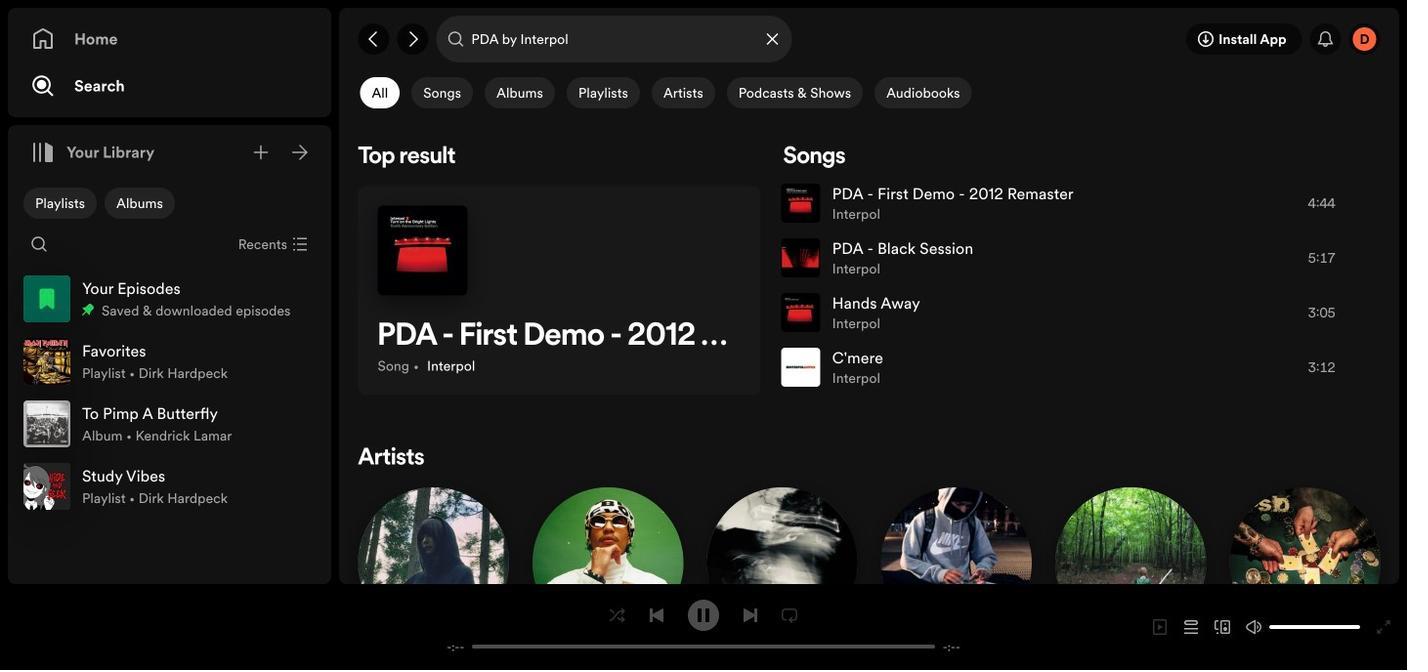 Task type: describe. For each thing, give the bounding box(es) containing it.
4 group from the top
[[16, 455, 323, 518]]

volume high image
[[1246, 619, 1261, 635]]

next image
[[743, 608, 758, 623]]

none search field inside top bar and user menu element
[[436, 16, 792, 63]]

go back image
[[366, 31, 381, 47]]

top bar and user menu element
[[339, 8, 1399, 70]]

4 cell from the top
[[781, 341, 1230, 394]]

pause image
[[696, 608, 711, 623]]

1 group from the top
[[16, 268, 323, 330]]

search in your library image
[[31, 236, 47, 252]]

pda - first demo - 2012 remaster - song and lyrics by interpol | spotify element
[[339, 70, 1399, 670]]

none search field inside main "element"
[[23, 229, 55, 260]]

artists element
[[346, 442, 1392, 670]]

3 group from the top
[[16, 393, 323, 455]]

Disable repeat checkbox
[[774, 600, 805, 631]]

songs element
[[772, 141, 1380, 396]]



Task type: locate. For each thing, give the bounding box(es) containing it.
main element
[[8, 8, 331, 584]]

3 cell from the top
[[781, 286, 1230, 339]]

previous image
[[649, 608, 664, 623]]

top result element
[[358, 141, 760, 395]]

player controls element
[[425, 600, 982, 655]]

None search field
[[436, 16, 792, 63]]

2 group from the top
[[16, 330, 323, 393]]

cell
[[781, 177, 1230, 230], [781, 232, 1230, 284], [781, 286, 1230, 339], [781, 341, 1230, 394]]

What do you want to play? field
[[436, 16, 792, 63]]

group
[[16, 268, 323, 330], [16, 330, 323, 393], [16, 393, 323, 455], [16, 455, 323, 518]]

None search field
[[23, 229, 55, 260]]

go forward image
[[405, 31, 421, 47]]

clear search field image
[[764, 31, 780, 47]]

1 cell from the top
[[781, 177, 1230, 230]]

None checkbox
[[360, 77, 400, 108], [485, 77, 555, 108], [567, 77, 640, 108], [652, 77, 715, 108], [23, 188, 97, 219], [360, 77, 400, 108], [485, 77, 555, 108], [567, 77, 640, 108], [652, 77, 715, 108], [23, 188, 97, 219]]

None checkbox
[[412, 77, 473, 108], [727, 77, 863, 108], [875, 77, 972, 108], [105, 188, 175, 219], [412, 77, 473, 108], [727, 77, 863, 108], [875, 77, 972, 108], [105, 188, 175, 219]]

what's new image
[[1318, 31, 1333, 47]]

enable shuffle image
[[610, 608, 625, 623]]

Recents, List view field
[[222, 229, 320, 260]]

disable repeat image
[[782, 608, 797, 623]]

2 cell from the top
[[781, 232, 1230, 284]]



Task type: vqa. For each thing, say whether or not it's contained in the screenshot.
search field in the MAIN element
no



